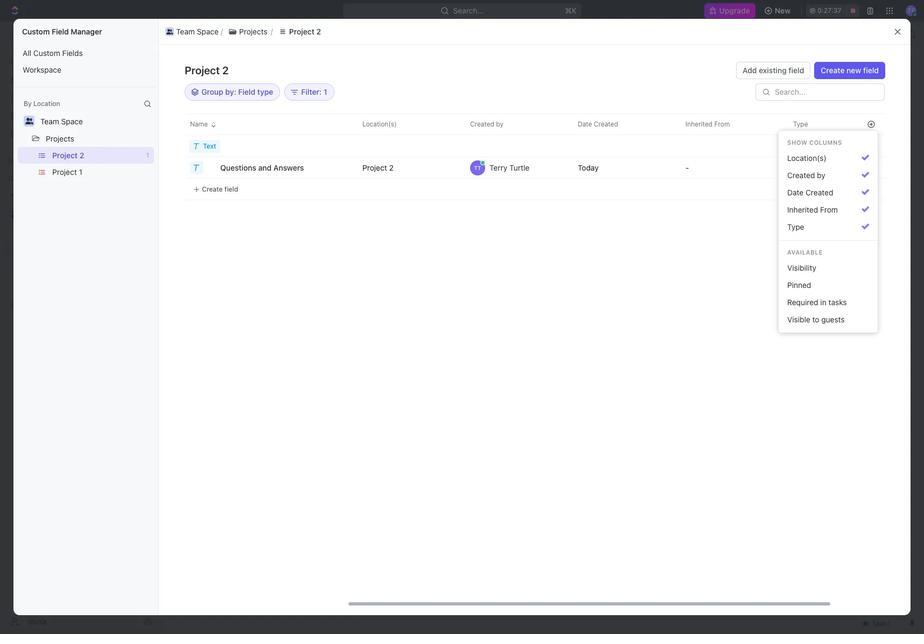 Task type: vqa. For each thing, say whether or not it's contained in the screenshot.
Onboarding checklist button icon
no



Task type: describe. For each thing, give the bounding box(es) containing it.
1 horizontal spatial /
[[228, 30, 231, 39]]

eloisefrancis23@gmail.
[[733, 137, 807, 145]]

1 vertical spatial in progress
[[776, 163, 813, 171]]

visible to guests
[[788, 315, 845, 324]]

assignees
[[449, 126, 481, 134]]

project inside "button"
[[289, 27, 315, 36]]

create field
[[202, 185, 238, 193]]

0 horizontal spatial project 2 link
[[184, 40, 215, 50]]

table
[[327, 99, 346, 109]]

search button
[[740, 97, 782, 112]]

1 horizontal spatial projects link
[[233, 28, 277, 41]]

pinned button
[[784, 277, 874, 294]]

empty
[[129, 549, 151, 559]]

0 vertical spatial team space button
[[163, 25, 221, 38]]

visible to guests button
[[784, 311, 874, 329]]

add inside button
[[743, 66, 757, 75]]

required in tasks button
[[784, 294, 874, 311]]

created by button
[[784, 167, 874, 184]]

today
[[578, 163, 599, 172]]

row group containing terry turtle
[[348, 136, 887, 200]]

docs
[[26, 93, 44, 102]]

com
[[656, 137, 807, 154]]

location(s) inside grid
[[363, 120, 397, 128]]

1 for task 1
[[236, 187, 239, 196]]

⌘k
[[565, 6, 577, 15]]

0:27:37
[[818, 6, 842, 15]]

type inside grid
[[794, 120, 809, 128]]

created down created by button
[[806, 188, 834, 197]]

created on nov 17
[[696, 41, 752, 49]]

add existing field
[[743, 66, 805, 75]]

create new field
[[822, 66, 880, 75]]

1 horizontal spatial project 2 link
[[284, 28, 332, 41]]

inherited from inside button
[[788, 205, 839, 214]]

hide button
[[784, 97, 817, 112]]

location(s) button
[[784, 150, 874, 167]]

project 1 button
[[47, 164, 154, 181]]

list
[[242, 99, 255, 109]]

customize button
[[819, 97, 874, 112]]

17
[[745, 41, 752, 49]]

on
[[722, 41, 729, 49]]

all custom fields button
[[18, 45, 154, 61]]

questions inside custom fields "element"
[[118, 521, 153, 530]]

status for 38 mins
[[698, 163, 717, 171]]

new
[[775, 6, 791, 15]]

search...
[[454, 6, 484, 15]]

custom field manager
[[22, 27, 102, 36]]

created down "location(s)" button
[[788, 171, 816, 180]]

share button
[[756, 37, 790, 54]]

project 2 button
[[273, 25, 327, 38]]

type inside type button
[[788, 223, 805, 232]]

answers inside custom fields "element"
[[170, 521, 200, 530]]

0 vertical spatial in progress
[[200, 152, 243, 160]]

text inside button
[[203, 142, 216, 150]]

created up tt
[[470, 120, 495, 128]]

empty field button
[[98, 546, 175, 563]]

activity
[[867, 85, 888, 91]]

turtle
[[510, 163, 530, 172]]

2 vertical spatial task
[[217, 187, 234, 196]]

date inside grid
[[578, 120, 593, 128]]

custom for custom field manager
[[22, 27, 50, 36]]

by location
[[24, 100, 60, 108]]

table link
[[325, 97, 346, 112]]

2 row group from the left
[[859, 136, 885, 200]]

create field button
[[189, 183, 243, 196]]

to left visibility
[[774, 266, 780, 274]]

0 horizontal spatial projects button
[[41, 130, 79, 147]]

from for 39 mins
[[718, 120, 732, 128]]

add description
[[119, 425, 174, 434]]

attachments button
[[98, 576, 562, 602]]

manager
[[71, 27, 102, 36]]

board link
[[199, 97, 222, 112]]

39 for com
[[821, 137, 829, 145]]

create new field button
[[815, 62, 886, 79]]

1 horizontal spatial projects button
[[223, 25, 273, 38]]

home
[[26, 56, 46, 65]]

0 vertical spatial add task button
[[840, 65, 886, 82]]

changed status from for 38 mins
[[668, 163, 734, 171]]

1 38 from the top
[[821, 163, 829, 171]]

columns
[[810, 139, 843, 146]]

existing
[[759, 66, 787, 75]]

date created inside grid
[[578, 120, 619, 128]]

39 for status
[[821, 120, 829, 128]]

2 38 mins from the top
[[821, 180, 845, 188]]

1 to do from the top
[[788, 206, 808, 214]]

list containing team space
[[163, 25, 890, 38]]

from inside button
[[821, 205, 839, 214]]

available
[[788, 249, 823, 256]]

invite
[[28, 617, 47, 626]]

questions inside button
[[220, 163, 256, 172]]

from inside grid
[[715, 120, 730, 128]]

calendar link
[[273, 97, 307, 112]]

task 1 link
[[214, 184, 373, 200]]

dashboards link
[[4, 107, 156, 124]]

1 for project 1
[[79, 168, 82, 177]]

Search... text field
[[776, 88, 879, 96]]

press space to select this row. row containing terry turtle
[[348, 157, 887, 179]]

projects / project 2
[[145, 40, 215, 50]]

field right existing
[[789, 66, 805, 75]]

Edit task name text field
[[98, 303, 562, 324]]

sidebar navigation
[[0, 22, 161, 635]]

1 complete from the top
[[743, 206, 772, 214]]

empty field
[[129, 549, 169, 559]]

2 inside "button"
[[317, 27, 321, 36]]

create for create new field
[[822, 66, 845, 75]]

team for user group icon
[[176, 27, 195, 36]]

0 vertical spatial add task
[[847, 69, 880, 78]]

calendar
[[275, 99, 307, 109]]

dashboards
[[26, 111, 68, 120]]

press space to select this row. row inside questions and answers row group
[[159, 157, 348, 179]]

by
[[24, 100, 32, 108]]

cell inside press space to select this row. row
[[159, 157, 186, 179]]

upgrade link
[[705, 3, 756, 18]]

by inside grid
[[497, 120, 504, 128]]

date inside button
[[788, 188, 804, 197]]

show columns
[[788, 139, 843, 146]]

list containing project 2
[[13, 147, 158, 181]]

docs link
[[4, 89, 156, 106]]

created by inside button
[[788, 171, 826, 180]]

assignees button
[[436, 124, 486, 137]]

inbox
[[26, 74, 45, 84]]

created by inside grid
[[470, 120, 504, 128]]

3 38 from the top
[[821, 206, 829, 214]]

8686faf0v button
[[138, 280, 180, 293]]

space for team space link
[[202, 30, 224, 39]]

3 mins from the top
[[831, 163, 845, 171]]

tree inside sidebar navigation
[[4, 188, 156, 333]]

team space link
[[168, 28, 226, 41]]

terry turtle
[[490, 163, 530, 172]]

0 horizontal spatial /
[[178, 40, 180, 50]]

list containing all custom fields
[[13, 45, 158, 78]]

3 38 mins from the top
[[821, 206, 845, 214]]

task 1
[[217, 187, 239, 196]]

required
[[788, 298, 819, 307]]

workspace
[[23, 65, 61, 74]]

spaces
[[9, 175, 31, 183]]

show
[[788, 139, 808, 146]]

and inside custom fields "element"
[[155, 521, 168, 530]]

0 horizontal spatial projects link
[[145, 40, 173, 50]]

0 horizontal spatial inherited from
[[686, 120, 730, 128]]

task sidebar content section
[[634, 59, 861, 608]]

description
[[135, 425, 174, 434]]

inherited from button
[[784, 202, 874, 219]]

1 in progress to from the top
[[741, 180, 785, 188]]

0:27:37 button
[[807, 4, 860, 17]]

name
[[190, 120, 208, 128]]

required in tasks
[[788, 298, 847, 307]]

guests
[[822, 315, 845, 324]]

board
[[201, 99, 222, 109]]



Task type: locate. For each thing, give the bounding box(es) containing it.
space inside list
[[197, 27, 219, 36]]

new
[[847, 66, 862, 75]]

created by down "location(s)" button
[[788, 171, 826, 180]]

by right the assignees
[[497, 120, 504, 128]]

1 horizontal spatial task
[[304, 152, 318, 160]]

space for top team space button
[[197, 27, 219, 36]]

5 mins from the top
[[831, 206, 845, 214]]

6 mins from the top
[[831, 240, 845, 248]]

1 horizontal spatial inherited
[[788, 205, 819, 214]]

by
[[497, 120, 504, 128], [818, 171, 826, 180]]

add left existing
[[743, 66, 757, 75]]

inherited from down date created button
[[788, 205, 839, 214]]

name row
[[159, 114, 348, 135]]

hide
[[797, 99, 814, 109], [559, 126, 574, 134]]

Search tasks... text field
[[791, 122, 898, 139]]

1 vertical spatial user group image
[[11, 211, 19, 218]]

0 vertical spatial date
[[578, 120, 593, 128]]

team space, , element
[[77, 40, 87, 51]]

column header
[[159, 114, 168, 135], [159, 114, 186, 135]]

1 39 mins from the top
[[821, 120, 845, 128]]

1 horizontal spatial from
[[821, 205, 839, 214]]

projects link
[[233, 28, 277, 41], [145, 40, 173, 50]]

list
[[163, 25, 890, 38], [13, 45, 158, 78], [13, 147, 158, 181]]

do up pinned
[[799, 266, 808, 274]]

created by
[[470, 120, 504, 128], [788, 171, 826, 180]]

customize
[[833, 99, 871, 109]]

/
[[228, 30, 231, 39], [279, 30, 282, 39], [178, 40, 180, 50]]

in progress down show
[[776, 163, 813, 171]]

grid containing questions and answers
[[159, 114, 887, 607]]

39 up "location(s)" button
[[821, 137, 829, 145]]

do down date created button
[[799, 206, 808, 214]]

user group image
[[171, 32, 178, 37], [11, 211, 19, 218]]

2 complete from the top
[[743, 266, 772, 274]]

team
[[176, 27, 195, 36], [181, 30, 200, 39], [40, 117, 59, 126]]

row containing location(s)
[[348, 114, 887, 135]]

inbox link
[[4, 71, 156, 88]]

0 vertical spatial status
[[698, 120, 717, 128]]

user group image inside team space link
[[171, 32, 178, 37]]

questions and answers row group
[[159, 136, 375, 200]]

1 do from the top
[[799, 206, 808, 214]]

1
[[146, 151, 149, 160], [79, 168, 82, 177], [236, 187, 239, 196]]

task up the activity
[[863, 69, 880, 78]]

changed down com
[[670, 163, 696, 171]]

0 vertical spatial 39
[[821, 120, 829, 128]]

add inside button
[[119, 425, 133, 434]]

fields inside dropdown button
[[136, 496, 163, 507]]

visible
[[788, 315, 811, 324]]

0 horizontal spatial date
[[578, 120, 593, 128]]

1 horizontal spatial questions and answers
[[220, 163, 304, 172]]

0 horizontal spatial add task button
[[277, 150, 322, 163]]

fields down subtasks button at the left bottom of page
[[136, 496, 163, 507]]

to do down date created button
[[788, 206, 808, 214]]

2 status from the top
[[698, 163, 717, 171]]

favorites button
[[4, 154, 41, 167]]

2 do from the top
[[799, 266, 808, 274]]

create for create field
[[202, 185, 223, 193]]

and up empty field
[[155, 521, 168, 530]]

project 2 inside "button"
[[289, 27, 321, 36]]

user group image inside sidebar navigation
[[11, 211, 19, 218]]

0 vertical spatial changed
[[670, 120, 696, 128]]

1 from from the top
[[718, 120, 732, 128]]

in inside button
[[821, 298, 827, 307]]

1 row group from the left
[[348, 136, 887, 200]]

changed up the -
[[670, 120, 696, 128]]

0 vertical spatial location(s)
[[363, 120, 397, 128]]

1 vertical spatial by
[[818, 171, 826, 180]]

project 1
[[52, 168, 82, 177]]

1 horizontal spatial answers
[[274, 163, 304, 172]]

in progress up create field
[[200, 152, 243, 160]]

1 vertical spatial 1
[[79, 168, 82, 177]]

add left description at the left bottom of the page
[[119, 425, 133, 434]]

status
[[698, 120, 717, 128], [698, 163, 717, 171]]

0 vertical spatial to do
[[788, 206, 808, 214]]

create down text button at the left top
[[202, 185, 223, 193]]

0 vertical spatial changed status from
[[668, 120, 734, 128]]

user group image down spaces on the left of page
[[11, 211, 19, 218]]

1 horizontal spatial date
[[788, 188, 804, 197]]

and inside button
[[258, 163, 272, 172]]

1 horizontal spatial questions
[[220, 163, 256, 172]]

1 vertical spatial in progress to
[[741, 240, 785, 248]]

0 vertical spatial inherited from
[[686, 120, 730, 128]]

0 horizontal spatial date created
[[578, 120, 619, 128]]

1 38 mins from the top
[[821, 163, 845, 171]]

0 vertical spatial create
[[822, 66, 845, 75]]

0 vertical spatial 1
[[146, 151, 149, 160]]

38 mins down type button
[[821, 240, 845, 248]]

add task button up task 1 link
[[277, 150, 322, 163]]

changed for 38 mins
[[670, 163, 696, 171]]

text down name
[[203, 142, 216, 150]]

mins down customize button
[[831, 120, 845, 128]]

0 vertical spatial type
[[794, 120, 809, 128]]

status for 39 mins
[[698, 120, 717, 128]]

to inside 'button'
[[813, 315, 820, 324]]

38 down columns
[[821, 163, 829, 171]]

changed status from up com
[[668, 120, 734, 128]]

1 horizontal spatial by
[[818, 171, 826, 180]]

team space button down the location
[[36, 113, 88, 130]]

subtasks button
[[141, 459, 187, 479]]

terry
[[490, 163, 508, 172]]

task
[[863, 69, 880, 78], [304, 152, 318, 160], [217, 187, 234, 196]]

from for 38 mins
[[718, 163, 732, 171]]

mins down date created button
[[831, 206, 845, 214]]

user group image
[[166, 29, 173, 34]]

0 vertical spatial task
[[863, 69, 880, 78]]

add
[[743, 66, 757, 75], [847, 69, 861, 78], [290, 152, 302, 160], [119, 425, 133, 434]]

1 vertical spatial fields
[[136, 496, 163, 507]]

date down created by button
[[788, 188, 804, 197]]

1 mins from the top
[[831, 120, 845, 128]]

hide inside dropdown button
[[797, 99, 814, 109]]

to down date created button
[[790, 206, 797, 214]]

eloisefrancis23@gmail. com
[[656, 137, 807, 154]]

create inside button
[[822, 66, 845, 75]]

39 mins for com
[[821, 137, 845, 145]]

0 vertical spatial custom
[[22, 27, 50, 36]]

inherited from
[[686, 120, 730, 128], [788, 205, 839, 214]]

row
[[348, 114, 887, 135]]

1 vertical spatial inherited from
[[788, 205, 839, 214]]

2 from from the top
[[718, 163, 732, 171]]

1 vertical spatial date created
[[788, 188, 834, 197]]

0 vertical spatial date created
[[578, 120, 619, 128]]

2 horizontal spatial task
[[863, 69, 880, 78]]

by down "location(s)" button
[[818, 171, 826, 180]]

changed status from for 39 mins
[[668, 120, 734, 128]]

inherited from up com
[[686, 120, 730, 128]]

1 vertical spatial complete to
[[741, 266, 782, 274]]

1 vertical spatial projects button
[[41, 130, 79, 147]]

to do up pinned
[[788, 266, 808, 274]]

1 vertical spatial questions and answers
[[118, 521, 200, 530]]

press space to select this row. row containing questions and answers
[[159, 157, 348, 179]]

custom inside button
[[33, 49, 60, 58]]

date created down created by button
[[788, 188, 834, 197]]

2 39 from the top
[[821, 137, 829, 145]]

0 horizontal spatial location(s)
[[363, 120, 397, 128]]

1 vertical spatial type
[[788, 223, 805, 232]]

complete
[[743, 206, 772, 214], [743, 266, 772, 274]]

2 horizontal spatial /
[[279, 30, 282, 39]]

team inside list
[[176, 27, 195, 36]]

status right the -
[[698, 163, 717, 171]]

mins down type button
[[831, 240, 845, 248]]

questions and answers up task 1 link
[[220, 163, 304, 172]]

text inside press space to select this row. row
[[794, 163, 808, 172]]

add task button
[[840, 65, 886, 82], [277, 150, 322, 163]]

add task up task 1 link
[[290, 152, 318, 160]]

0 vertical spatial from
[[715, 120, 730, 128]]

8686faf0v
[[142, 283, 175, 291]]

from down date created button
[[821, 205, 839, 214]]

from up eloisefrancis23@gmail. com
[[715, 120, 730, 128]]

0 horizontal spatial text
[[203, 142, 216, 150]]

complete to
[[741, 206, 782, 214], [741, 266, 782, 274]]

0 vertical spatial text
[[203, 142, 216, 150]]

questions
[[220, 163, 256, 172], [118, 521, 153, 530]]

new button
[[760, 2, 798, 19]]

2 mins from the top
[[831, 137, 845, 145]]

mins down columns
[[831, 163, 845, 171]]

share
[[762, 40, 783, 50]]

field right new
[[864, 66, 880, 75]]

4 mins from the top
[[831, 180, 845, 188]]

created
[[696, 41, 720, 49], [470, 120, 495, 128], [594, 120, 619, 128], [788, 171, 816, 180], [806, 188, 834, 197]]

press space to select this row. row
[[348, 136, 887, 157], [159, 157, 348, 179], [348, 157, 887, 179], [348, 179, 887, 200]]

38 mins down date created button
[[821, 206, 845, 214]]

space
[[197, 27, 219, 36], [202, 30, 224, 39], [61, 117, 83, 126]]

0 vertical spatial complete
[[743, 206, 772, 214]]

1 status from the top
[[698, 120, 717, 128]]

39 mins up columns
[[821, 120, 845, 128]]

0 vertical spatial 39 mins
[[821, 120, 845, 128]]

0 horizontal spatial team space button
[[36, 113, 88, 130]]

1 vertical spatial add task
[[290, 152, 318, 160]]

1 vertical spatial to do
[[788, 266, 808, 274]]

38 mins down columns
[[821, 163, 845, 171]]

2 changed from the top
[[670, 163, 696, 171]]

2 in progress to from the top
[[741, 240, 785, 248]]

mins
[[831, 120, 845, 128], [831, 137, 845, 145], [831, 163, 845, 171], [831, 180, 845, 188], [831, 206, 845, 214], [831, 240, 845, 248]]

2 vertical spatial list
[[13, 147, 158, 181]]

task down 'questions and answers' button
[[217, 187, 234, 196]]

created left on
[[696, 41, 720, 49]]

type up available
[[788, 223, 805, 232]]

custom inside dropdown button
[[98, 496, 134, 507]]

0 horizontal spatial create
[[202, 185, 223, 193]]

pinned
[[788, 281, 812, 290]]

field inside questions and answers row group
[[225, 185, 238, 193]]

questions and answers button
[[219, 159, 311, 176]]

2 changed status from from the top
[[668, 163, 734, 171]]

nov
[[731, 41, 743, 49]]

in progress up available
[[776, 223, 813, 231]]

38 mins
[[821, 163, 845, 171], [821, 180, 845, 188], [821, 206, 845, 214], [821, 240, 845, 248]]

all
[[23, 49, 31, 58]]

custom fields
[[98, 496, 163, 507]]

1 39 from the top
[[821, 120, 829, 128]]

all custom fields
[[23, 49, 83, 58]]

answers
[[274, 163, 304, 172], [170, 521, 200, 530]]

location
[[33, 100, 60, 108]]

projects button
[[223, 25, 273, 38], [41, 130, 79, 147]]

and up task 1 link
[[258, 163, 272, 172]]

type up show
[[794, 120, 809, 128]]

changed status from down com
[[668, 163, 734, 171]]

0 vertical spatial created by
[[470, 120, 504, 128]]

location(s) inside button
[[788, 154, 827, 163]]

from up eloisefrancis23@gmail. com
[[718, 120, 732, 128]]

date created right hide button
[[578, 120, 619, 128]]

1 horizontal spatial inherited from
[[788, 205, 839, 214]]

team space button
[[163, 25, 221, 38], [36, 113, 88, 130]]

0 vertical spatial inherited
[[686, 120, 713, 128]]

add up customize
[[847, 69, 861, 78]]

add description button
[[102, 421, 558, 438]]

0 vertical spatial list
[[163, 25, 890, 38]]

39 up columns
[[821, 120, 829, 128]]

to down eloisefrancis23@gmail.
[[779, 180, 785, 188]]

create
[[822, 66, 845, 75], [202, 185, 223, 193]]

status up com
[[698, 120, 717, 128]]

field right 'empty'
[[153, 549, 169, 559]]

2 to do from the top
[[788, 266, 808, 274]]

1 vertical spatial from
[[821, 205, 839, 214]]

0 horizontal spatial answers
[[170, 521, 200, 530]]

field inside button
[[864, 66, 880, 75]]

1 vertical spatial team space button
[[36, 113, 88, 130]]

mins down "location(s)" button
[[831, 180, 845, 188]]

user group image up the projects / project 2
[[171, 32, 178, 37]]

2 38 from the top
[[821, 180, 829, 188]]

answers inside button
[[274, 163, 304, 172]]

team space button up the projects / project 2
[[163, 25, 221, 38]]

search
[[754, 99, 779, 109]]

1 vertical spatial hide
[[559, 126, 574, 134]]

workspace button
[[18, 61, 154, 78]]

changed
[[670, 120, 696, 128], [670, 163, 696, 171]]

inherited inside button
[[788, 205, 819, 214]]

custom
[[22, 27, 50, 36], [33, 49, 60, 58], [98, 496, 134, 507]]

1 horizontal spatial user group image
[[171, 32, 178, 37]]

1 complete to from the top
[[741, 206, 782, 214]]

task sidebar navigation tab list
[[866, 65, 889, 128]]

questions and answers up empty field
[[118, 521, 200, 530]]

1 horizontal spatial team space button
[[163, 25, 221, 38]]

to left inherited from button
[[774, 206, 780, 214]]

questions and answers inside 'questions and answers' button
[[220, 163, 304, 172]]

tree
[[4, 188, 156, 333]]

upgrade
[[720, 6, 751, 15]]

to down type button
[[779, 240, 785, 248]]

1 changed status from from the top
[[668, 120, 734, 128]]

questions down custom fields
[[118, 521, 153, 530]]

changed for 39 mins
[[670, 120, 696, 128]]

hide inside button
[[559, 126, 574, 134]]

grid
[[159, 114, 887, 607]]

0 vertical spatial from
[[718, 120, 732, 128]]

create inside button
[[202, 185, 223, 193]]

38 mins down "location(s)" button
[[821, 180, 845, 188]]

visibility button
[[784, 260, 874, 277]]

add existing field button
[[737, 62, 811, 79]]

1 horizontal spatial date created
[[788, 188, 834, 197]]

date created inside button
[[788, 188, 834, 197]]

0 vertical spatial projects button
[[223, 25, 273, 38]]

text down show
[[794, 163, 808, 172]]

custom fields button
[[98, 488, 562, 514]]

0 vertical spatial answers
[[274, 163, 304, 172]]

1 vertical spatial 39
[[821, 137, 829, 145]]

inherited up com
[[686, 120, 713, 128]]

2 horizontal spatial 1
[[236, 187, 239, 196]]

add up task 1 link
[[290, 152, 302, 160]]

list link
[[240, 97, 255, 112]]

0 horizontal spatial 1
[[79, 168, 82, 177]]

inherited
[[686, 120, 713, 128], [788, 205, 819, 214]]

by inside created by button
[[818, 171, 826, 180]]

1 inside button
[[79, 168, 82, 177]]

fields inside button
[[62, 49, 83, 58]]

1 vertical spatial date
[[788, 188, 804, 197]]

1 vertical spatial changed status from
[[668, 163, 734, 171]]

row group
[[348, 136, 887, 200], [859, 136, 885, 200]]

tt
[[475, 165, 482, 171]]

0 horizontal spatial add task
[[290, 152, 318, 160]]

1 horizontal spatial text
[[794, 163, 808, 172]]

2 complete to from the top
[[741, 266, 782, 274]]

created by up tt
[[470, 120, 504, 128]]

1 horizontal spatial created by
[[788, 171, 826, 180]]

project 2
[[289, 27, 321, 36], [297, 30, 329, 39], [185, 64, 229, 77], [187, 64, 251, 82], [52, 151, 84, 160]]

1 vertical spatial status
[[698, 163, 717, 171]]

cell
[[348, 136, 455, 157], [455, 136, 563, 157], [563, 136, 671, 157], [671, 136, 779, 157], [779, 136, 887, 157], [859, 136, 885, 157], [159, 157, 186, 179], [348, 179, 455, 200], [455, 179, 563, 200], [563, 179, 671, 200], [671, 179, 779, 200], [779, 179, 887, 200], [859, 179, 885, 200]]

1 vertical spatial complete
[[743, 266, 772, 274]]

1 vertical spatial custom
[[33, 49, 60, 58]]

39 mins for status
[[821, 120, 845, 128]]

1 vertical spatial questions
[[118, 521, 153, 530]]

2 vertical spatial custom
[[98, 496, 134, 507]]

0 vertical spatial and
[[258, 163, 272, 172]]

custom for custom fields
[[98, 496, 134, 507]]

4 38 mins from the top
[[821, 240, 845, 248]]

2 39 mins from the top
[[821, 137, 845, 145]]

to up pinned
[[790, 266, 797, 274]]

0 horizontal spatial hide
[[559, 126, 574, 134]]

add task up the activity
[[847, 69, 880, 78]]

0 vertical spatial user group image
[[171, 32, 178, 37]]

1 vertical spatial location(s)
[[788, 154, 827, 163]]

1 horizontal spatial hide
[[797, 99, 814, 109]]

39 mins up "location(s)" button
[[821, 137, 845, 145]]

create left new
[[822, 66, 845, 75]]

changed status from
[[668, 120, 734, 128], [668, 163, 734, 171]]

mins up "location(s)" button
[[831, 137, 845, 145]]

project inside button
[[52, 168, 77, 177]]

1 vertical spatial answers
[[170, 521, 200, 530]]

fields up "workspace" button at the left of the page
[[62, 49, 83, 58]]

text button
[[189, 140, 221, 153]]

1 vertical spatial from
[[718, 163, 732, 171]]

to right the visible
[[813, 315, 820, 324]]

and
[[258, 163, 272, 172], [155, 521, 168, 530]]

1 horizontal spatial 1
[[146, 151, 149, 160]]

4 38 from the top
[[821, 240, 829, 248]]

field down 'questions and answers' button
[[225, 185, 238, 193]]

team for user group image inside team space link
[[181, 30, 200, 39]]

from down com
[[718, 163, 732, 171]]

field inside "element"
[[153, 549, 169, 559]]

attachments
[[98, 583, 157, 594]]

questions and answers inside custom fields "element"
[[118, 521, 200, 530]]

created right hide button
[[594, 120, 619, 128]]

2 vertical spatial in progress
[[776, 223, 813, 231]]

favorites
[[9, 156, 37, 164]]

from
[[715, 120, 730, 128], [821, 205, 839, 214]]

inherited down date created button
[[788, 205, 819, 214]]

add task button up the activity
[[840, 65, 886, 82]]

type button
[[784, 219, 874, 236]]

tasks
[[829, 298, 847, 307]]

task up task 1 link
[[304, 152, 318, 160]]

inherited inside grid
[[686, 120, 713, 128]]

0 horizontal spatial questions and answers
[[118, 521, 200, 530]]

38 down type button
[[821, 240, 829, 248]]

text
[[203, 142, 216, 150], [794, 163, 808, 172]]

custom fields element
[[98, 514, 562, 563]]

questions up task 1
[[220, 163, 256, 172]]

1 vertical spatial inherited
[[788, 205, 819, 214]]

1 changed from the top
[[670, 120, 696, 128]]

0 vertical spatial in progress to
[[741, 180, 785, 188]]

1 horizontal spatial create
[[822, 66, 845, 75]]

38 down date created button
[[821, 206, 829, 214]]

0 vertical spatial fields
[[62, 49, 83, 58]]

38 down "location(s)" button
[[821, 180, 829, 188]]

date right hide button
[[578, 120, 593, 128]]



